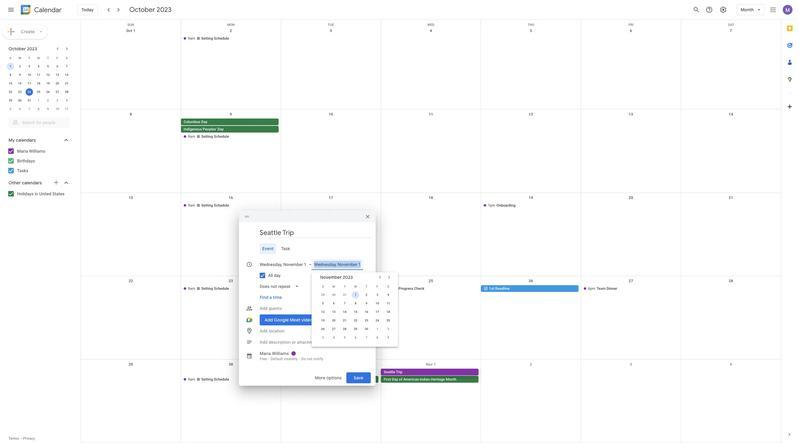 Task type: vqa. For each thing, say whether or not it's contained in the screenshot.
'day' related to Veterans Day (substitute)
no



Task type: locate. For each thing, give the bounding box(es) containing it.
1 horizontal spatial 21
[[343, 319, 347, 323]]

16 element inside november 2023 grid
[[363, 309, 370, 316]]

29 for 29 element to the bottom
[[354, 328, 357, 331]]

1 vertical spatial 19 element
[[319, 318, 327, 325]]

17 element up 24, today element
[[26, 80, 33, 87]]

add guests
[[260, 307, 282, 311]]

m for october
[[19, 56, 21, 60]]

october 2023
[[129, 5, 172, 14], [9, 46, 37, 52]]

30 for october 30 element
[[332, 294, 336, 297]]

indigenous peoples' day button
[[181, 126, 279, 133]]

25 inside row
[[387, 319, 390, 323]]

29 inside october 2023 'grid'
[[9, 99, 12, 102]]

13 inside grid
[[629, 112, 633, 117]]

create button
[[2, 24, 48, 39]]

add down add location
[[260, 340, 268, 345]]

14 element down october 31 element
[[341, 309, 348, 316]]

october 29 element
[[319, 292, 327, 299]]

day left of
[[392, 378, 398, 382]]

18 inside october 2023 'grid'
[[37, 82, 40, 85]]

day right 'peoples''
[[218, 127, 224, 132]]

1 vertical spatial 25
[[429, 279, 433, 284]]

tab list
[[782, 20, 798, 427], [244, 244, 371, 255]]

28 element
[[63, 89, 70, 96], [341, 326, 348, 333]]

seattle trip first day of american indian heritage month
[[384, 371, 457, 382]]

None field
[[257, 282, 304, 293]]

25 element up december 2 element
[[385, 318, 392, 325]]

26 inside october 2023 'grid'
[[46, 90, 50, 94]]

11 element up november 1 element
[[35, 71, 42, 79]]

27
[[56, 90, 59, 94], [629, 279, 633, 284], [332, 328, 336, 331]]

schedule
[[214, 36, 229, 41], [214, 135, 229, 139], [214, 203, 229, 208], [214, 287, 229, 291], [214, 378, 229, 382]]

26 for the right 26 element
[[321, 328, 325, 331]]

sat
[[728, 23, 734, 27]]

1 horizontal spatial 22
[[129, 279, 133, 284]]

3 setting from the top
[[201, 203, 213, 208]]

1 horizontal spatial tab list
[[782, 20, 798, 427]]

Add title and time text field
[[260, 229, 371, 238]]

row group containing 1
[[6, 62, 71, 114]]

23 inside 'grid'
[[18, 90, 22, 94]]

19 element down add guests dropdown button
[[319, 318, 327, 325]]

terms link
[[9, 437, 19, 441]]

2 setting from the top
[[201, 135, 213, 139]]

m inside october 2023 'grid'
[[19, 56, 21, 60]]

12 for sun
[[529, 112, 533, 117]]

a
[[270, 295, 272, 301]]

9 inside november 9 "element"
[[47, 107, 49, 111]]

m down create dropdown button
[[19, 56, 21, 60]]

26 up '1st deadline' button at bottom right
[[529, 279, 533, 284]]

13 element down october 30 element
[[330, 309, 338, 316]]

1 vertical spatial 17
[[329, 196, 333, 200]]

30 inside october 2023 'grid'
[[18, 99, 22, 102]]

my
[[9, 138, 15, 143]]

23 inside grid
[[365, 319, 368, 323]]

month inside the seattle trip first day of american indian heritage month
[[446, 378, 457, 382]]

23 for rightmost 23 element
[[365, 319, 368, 323]]

privacy link
[[23, 437, 35, 441]]

2 schedule from the top
[[214, 135, 229, 139]]

1 schedule from the top
[[214, 36, 229, 41]]

31 inside october 2023 'grid'
[[27, 99, 31, 102]]

task
[[281, 246, 290, 252]]

2
[[230, 29, 232, 33], [19, 65, 21, 68], [47, 99, 49, 102], [366, 294, 367, 297], [388, 328, 389, 331], [530, 363, 532, 367]]

november 3 element
[[54, 97, 61, 104]]

w inside november 2023 grid
[[354, 285, 357, 289]]

18 inside november 2023 grid
[[387, 311, 390, 314]]

15 element up december 6 element
[[352, 309, 359, 316]]

13 element up november 3 element at the left top of the page
[[54, 71, 61, 79]]

29 element
[[7, 97, 14, 104], [352, 326, 359, 333]]

31 inside november 2023 grid
[[343, 294, 347, 297]]

1 vertical spatial 13
[[629, 112, 633, 117]]

s
[[10, 56, 11, 60], [66, 56, 68, 60], [322, 285, 324, 289], [387, 285, 389, 289]]

2 vertical spatial 13
[[332, 311, 336, 314]]

None search field
[[0, 115, 76, 128]]

29 for the top 29 element
[[9, 99, 12, 102]]

5 schedule from the top
[[214, 378, 229, 382]]

0 horizontal spatial 15
[[9, 82, 12, 85]]

23 element
[[16, 89, 24, 96], [363, 318, 370, 325]]

13
[[56, 73, 59, 77], [629, 112, 633, 117], [332, 311, 336, 314]]

11 inside november 11 element
[[65, 107, 68, 111]]

1 add from the top
[[260, 307, 268, 311]]

maria williams inside my calendars list
[[17, 149, 45, 154]]

calendar heading
[[33, 6, 62, 14]]

0 horizontal spatial 18 element
[[35, 80, 42, 87]]

all
[[268, 274, 273, 278]]

13 element
[[54, 71, 61, 79], [330, 309, 338, 316]]

2 add from the top
[[260, 329, 268, 334]]

0 horizontal spatial maria
[[17, 149, 28, 154]]

november 4 element
[[63, 97, 70, 104]]

17 element up 24 'element'
[[374, 309, 381, 316]]

1 cell inside november 2023 grid
[[350, 291, 361, 300]]

30 element up november 6 element
[[16, 97, 24, 104]]

0 vertical spatial 19 element
[[44, 80, 52, 87]]

3 schedule from the top
[[214, 203, 229, 208]]

13 inside november 2023 grid
[[332, 311, 336, 314]]

15 element
[[7, 80, 14, 87], [352, 309, 359, 316]]

1 9am from the top
[[188, 36, 195, 41]]

22 element up november 5 element
[[7, 89, 14, 96]]

10 element
[[26, 71, 33, 79], [374, 300, 381, 308]]

november 8 element
[[35, 106, 42, 113]]

cell
[[381, 35, 481, 42], [481, 35, 581, 42], [581, 35, 681, 42], [681, 35, 781, 42], [81, 119, 181, 141], [181, 119, 281, 141], [281, 119, 381, 141], [381, 119, 481, 141], [481, 119, 581, 141], [581, 119, 681, 141], [681, 119, 781, 141], [81, 202, 181, 210], [281, 202, 381, 210], [381, 202, 481, 210], [581, 202, 681, 210], [681, 202, 781, 210], [281, 286, 381, 293], [681, 286, 781, 293], [81, 369, 181, 384], [381, 369, 481, 384], [481, 369, 581, 384], [581, 369, 681, 384], [681, 369, 781, 384]]

1 horizontal spatial 25
[[387, 319, 390, 323]]

1 horizontal spatial 18
[[387, 311, 390, 314]]

grid containing oct 1
[[81, 20, 781, 444]]

18 element
[[35, 80, 42, 87], [385, 309, 392, 316]]

28 inside november 2023 grid
[[343, 328, 347, 331]]

14
[[65, 73, 68, 77], [729, 112, 733, 117], [343, 311, 347, 314]]

month right heritage
[[446, 378, 457, 382]]

1 vertical spatial month
[[446, 378, 457, 382]]

month right settings menu icon
[[741, 7, 754, 13]]

4 setting from the top
[[201, 287, 213, 291]]

25 inside october 2023 'grid'
[[37, 90, 40, 94]]

f inside october 2023 'grid'
[[57, 56, 58, 60]]

1 vertical spatial day
[[218, 127, 224, 132]]

maria inside my calendars list
[[17, 149, 28, 154]]

1 vertical spatial october
[[9, 46, 26, 52]]

1 horizontal spatial 1 cell
[[350, 291, 361, 300]]

24
[[27, 90, 31, 94], [329, 279, 333, 284], [376, 319, 379, 323]]

row
[[81, 20, 781, 27], [81, 26, 781, 110], [6, 54, 71, 62], [6, 62, 71, 71], [6, 71, 71, 79], [6, 79, 71, 88], [6, 88, 71, 96], [6, 96, 71, 105], [6, 105, 71, 114], [81, 110, 781, 193], [81, 193, 781, 277], [81, 277, 781, 360], [318, 283, 394, 291], [318, 291, 394, 300], [318, 300, 394, 308], [318, 308, 394, 317], [318, 317, 394, 325], [318, 325, 394, 334], [318, 334, 394, 343], [81, 360, 781, 444]]

27 element up november 3 element at the left top of the page
[[54, 89, 61, 96]]

16 inside november 2023 grid
[[365, 311, 368, 314]]

0 vertical spatial day
[[201, 120, 207, 124]]

18 element up december 2 element
[[385, 309, 392, 316]]

0 horizontal spatial tab list
[[244, 244, 371, 255]]

row group for november 2023
[[318, 291, 394, 343]]

0 vertical spatial 22
[[9, 90, 12, 94]]

21 inside october 2023 'grid'
[[65, 82, 68, 85]]

november 2023 grid
[[318, 283, 394, 343]]

0 horizontal spatial 21
[[65, 82, 68, 85]]

2 horizontal spatial 25
[[429, 279, 433, 284]]

m for november
[[333, 285, 335, 289]]

9am
[[188, 36, 195, 41], [188, 135, 195, 139], [188, 203, 195, 208], [188, 287, 195, 291], [188, 378, 195, 382]]

november 2023
[[320, 275, 353, 281]]

add inside add guests dropdown button
[[260, 307, 268, 311]]

row group for october 2023
[[6, 62, 71, 114]]

29 element up december 6 element
[[352, 326, 359, 333]]

16
[[18, 82, 22, 85], [229, 196, 233, 200], [365, 311, 368, 314]]

in
[[35, 192, 38, 197]]

0 horizontal spatial 1 cell
[[6, 62, 15, 71]]

18
[[37, 82, 40, 85], [429, 196, 433, 200], [387, 311, 390, 314]]

calendars up 'in'
[[22, 180, 42, 186]]

november 6 element
[[16, 106, 24, 113]]

28
[[65, 90, 68, 94], [729, 279, 733, 284], [343, 328, 347, 331]]

2 horizontal spatial 13
[[629, 112, 633, 117]]

6pm
[[588, 287, 595, 291]]

create
[[21, 29, 35, 34]]

0 horizontal spatial 23
[[18, 90, 22, 94]]

1 horizontal spatial 22 element
[[352, 318, 359, 325]]

22 element inside november 2023 grid
[[352, 318, 359, 325]]

2 horizontal spatial 20
[[629, 196, 633, 200]]

williams up default
[[272, 352, 289, 357]]

2 horizontal spatial 17
[[376, 311, 379, 314]]

m up october 30 element
[[333, 285, 335, 289]]

1 setting schedule from the top
[[201, 36, 229, 41]]

2 vertical spatial 2023
[[343, 275, 353, 281]]

10 element up 24 'element'
[[374, 300, 381, 308]]

17 element
[[26, 80, 33, 87], [374, 309, 381, 316]]

26 element up november 2 element
[[44, 89, 52, 96]]

27 element up december 4 element
[[330, 326, 338, 333]]

0 vertical spatial 27 element
[[54, 89, 61, 96]]

3 add from the top
[[260, 340, 268, 345]]

maria up free
[[260, 352, 271, 357]]

1 horizontal spatial 16 element
[[363, 309, 370, 316]]

0 horizontal spatial october
[[9, 46, 26, 52]]

15 element up november 5 element
[[7, 80, 14, 87]]

2 horizontal spatial 2023
[[343, 275, 353, 281]]

25
[[37, 90, 40, 94], [429, 279, 433, 284], [387, 319, 390, 323]]

25 element up november 1 element
[[35, 89, 42, 96]]

1 horizontal spatial 19 element
[[319, 318, 327, 325]]

0 horizontal spatial 17 element
[[26, 80, 33, 87]]

1 horizontal spatial 24
[[329, 279, 333, 284]]

19 element
[[44, 80, 52, 87], [319, 318, 327, 325]]

21 element up the "november 4" element
[[63, 80, 70, 87]]

30 element
[[16, 97, 24, 104], [363, 326, 370, 333]]

maria up birthdays
[[17, 149, 28, 154]]

28 for right 28 element
[[343, 328, 347, 331]]

0 vertical spatial 12
[[46, 73, 50, 77]]

0 vertical spatial 17 element
[[26, 80, 33, 87]]

2 vertical spatial 12
[[321, 311, 325, 314]]

27 inside november 2023 grid
[[332, 328, 336, 331]]

williams inside my calendars list
[[29, 149, 45, 154]]

not
[[307, 358, 313, 362]]

1 vertical spatial m
[[333, 285, 335, 289]]

31 for 31 element on the top
[[27, 99, 31, 102]]

14 element up the "november 4" element
[[63, 71, 70, 79]]

seattle trip button
[[381, 369, 479, 376]]

default visibility
[[271, 358, 298, 362]]

0 horizontal spatial 15 element
[[7, 80, 14, 87]]

f
[[57, 56, 58, 60], [377, 285, 378, 289]]

25 for the bottom 25 element
[[387, 319, 390, 323]]

23 element left 24 'element'
[[363, 318, 370, 325]]

setting inside cell
[[201, 135, 213, 139]]

day up 'peoples''
[[201, 120, 207, 124]]

1 horizontal spatial row group
[[318, 291, 394, 343]]

notify
[[314, 358, 323, 362]]

21 element up december 5 element
[[341, 318, 348, 325]]

29 element up november 5 element
[[7, 97, 14, 104]]

october down create dropdown button
[[9, 46, 26, 52]]

5 setting schedule from the top
[[201, 378, 229, 382]]

– right the terms link
[[20, 437, 22, 441]]

1 horizontal spatial 27 element
[[330, 326, 338, 333]]

row group containing 29
[[318, 291, 394, 343]]

30 element up december 7 element
[[363, 326, 370, 333]]

williams
[[29, 149, 45, 154], [272, 352, 289, 357]]

20 element up december 4 element
[[330, 318, 338, 325]]

4
[[430, 29, 432, 33], [38, 65, 39, 68], [66, 99, 68, 102], [388, 294, 389, 297], [333, 336, 335, 340], [730, 363, 732, 367]]

event button
[[260, 244, 276, 255]]

1 vertical spatial october 2023
[[9, 46, 37, 52]]

find a time
[[260, 295, 282, 301]]

tab list containing event
[[244, 244, 371, 255]]

31
[[27, 99, 31, 102], [343, 294, 347, 297]]

1 vertical spatial 28
[[729, 279, 733, 284]]

12
[[46, 73, 50, 77], [529, 112, 533, 117], [321, 311, 325, 314]]

4 9am from the top
[[188, 287, 195, 291]]

29 inside row
[[354, 328, 357, 331]]

0 vertical spatial october 2023
[[129, 5, 172, 14]]

setting schedule
[[201, 36, 229, 41], [201, 135, 229, 139], [201, 203, 229, 208], [201, 287, 229, 291], [201, 378, 229, 382]]

26 element up december 3 element
[[319, 326, 327, 333]]

2 vertical spatial 25
[[387, 319, 390, 323]]

1 cell
[[6, 62, 15, 71], [350, 291, 361, 300]]

13 for sun
[[629, 112, 633, 117]]

row containing 26
[[318, 325, 394, 334]]

– left end date text field
[[309, 263, 312, 267]]

october 2023 up "sun"
[[129, 5, 172, 14]]

1 horizontal spatial 31
[[343, 294, 347, 297]]

13 inside october 2023 'grid'
[[56, 73, 59, 77]]

1 vertical spatial 21 element
[[341, 318, 348, 325]]

31 for october 31 element
[[343, 294, 347, 297]]

1 vertical spatial 23 element
[[363, 318, 370, 325]]

0 horizontal spatial day
[[201, 120, 207, 124]]

31 down 24, today element
[[27, 99, 31, 102]]

19
[[46, 82, 50, 85], [529, 196, 533, 200], [321, 319, 325, 323]]

progress
[[399, 287, 413, 291]]

0 horizontal spatial 25 element
[[35, 89, 42, 96]]

15 inside november 2023 grid
[[354, 311, 357, 314]]

2023
[[157, 5, 172, 14], [27, 46, 37, 52], [343, 275, 353, 281]]

26 for the topmost 26 element
[[46, 90, 50, 94]]

14 for sun
[[729, 112, 733, 117]]

12 for october 2023
[[46, 73, 50, 77]]

description
[[269, 340, 291, 345]]

settings menu image
[[720, 6, 727, 13]]

0 vertical spatial maria williams
[[17, 149, 45, 154]]

0 vertical spatial 27
[[56, 90, 59, 94]]

2 setting schedule from the top
[[201, 135, 229, 139]]

0 vertical spatial –
[[309, 263, 312, 267]]

0 vertical spatial 13
[[56, 73, 59, 77]]

27 element
[[54, 89, 61, 96], [330, 326, 338, 333]]

0 vertical spatial 1 cell
[[6, 62, 15, 71]]

31 right october 30 element
[[343, 294, 347, 297]]

november 11 element
[[63, 106, 70, 113]]

united
[[39, 192, 51, 197]]

8
[[10, 73, 11, 77], [38, 107, 39, 111], [130, 112, 132, 117], [355, 302, 357, 306], [377, 336, 378, 340]]

11 inside grid
[[429, 112, 433, 117]]

9
[[19, 73, 21, 77], [47, 107, 49, 111], [230, 112, 232, 117], [366, 302, 367, 306], [388, 336, 389, 340]]

10 element up 24, today element
[[26, 71, 33, 79]]

8 inside grid
[[130, 112, 132, 117]]

29 inside grid
[[129, 363, 133, 367]]

22
[[9, 90, 12, 94], [129, 279, 133, 284], [354, 319, 357, 323]]

2023 for 2
[[27, 46, 37, 52]]

0 horizontal spatial f
[[57, 56, 58, 60]]

october up "sun"
[[129, 5, 155, 14]]

add down find
[[260, 307, 268, 311]]

1 horizontal spatial 13
[[332, 311, 336, 314]]

m
[[19, 56, 21, 60], [333, 285, 335, 289]]

18 element up november 1 element
[[35, 80, 42, 87]]

2 horizontal spatial 14
[[729, 112, 733, 117]]

november 2 element
[[44, 97, 52, 104]]

1 horizontal spatial 26 element
[[319, 326, 327, 333]]

1 horizontal spatial 17 element
[[374, 309, 381, 316]]

16 element
[[16, 80, 24, 87], [363, 309, 370, 316]]

9 inside december 9 element
[[388, 336, 389, 340]]

30 inside grid
[[229, 363, 233, 367]]

7
[[730, 29, 732, 33], [66, 65, 68, 68], [28, 107, 30, 111], [344, 302, 346, 306], [366, 336, 367, 340]]

w for october 2023
[[37, 56, 40, 60]]

day
[[201, 120, 207, 124], [218, 127, 224, 132], [392, 378, 398, 382]]

december 7 element
[[363, 335, 370, 342]]

23 element left 24, today element
[[16, 89, 24, 96]]

1 horizontal spatial m
[[333, 285, 335, 289]]

28 element up the "november 4" element
[[63, 89, 70, 96]]

24 up october 30 element
[[329, 279, 333, 284]]

location
[[269, 329, 285, 334]]

22 inside row
[[354, 319, 357, 323]]

0 horizontal spatial 18
[[37, 82, 40, 85]]

1 horizontal spatial 2023
[[157, 5, 172, 14]]

3 setting schedule from the top
[[201, 203, 229, 208]]

my calendars list
[[1, 147, 76, 176]]

17
[[27, 82, 31, 85], [329, 196, 333, 200], [376, 311, 379, 314]]

14 inside october 2023 'grid'
[[65, 73, 68, 77]]

2 9am from the top
[[188, 135, 195, 139]]

0 vertical spatial 25
[[37, 90, 40, 94]]

20 element up november 3 element at the left top of the page
[[54, 80, 61, 87]]

1 vertical spatial 14
[[729, 112, 733, 117]]

26 up december 3 element
[[321, 328, 325, 331]]

calendar element
[[20, 4, 62, 17]]

cell containing columbus day
[[181, 119, 281, 141]]

0 horizontal spatial row group
[[6, 62, 71, 114]]

month
[[741, 7, 754, 13], [446, 378, 457, 382]]

2 horizontal spatial day
[[392, 378, 398, 382]]

oct
[[126, 29, 132, 33]]

setting
[[201, 36, 213, 41], [201, 135, 213, 139], [201, 203, 213, 208], [201, 287, 213, 291], [201, 378, 213, 382]]

calendars right my
[[16, 138, 36, 143]]

24 up 31 element on the top
[[27, 90, 31, 94]]

1 horizontal spatial –
[[309, 263, 312, 267]]

or
[[292, 340, 296, 345]]

2 horizontal spatial 27
[[629, 279, 633, 284]]

24 up december 1 element
[[376, 319, 379, 323]]

october 2023 down create dropdown button
[[9, 46, 37, 52]]

0 horizontal spatial 27
[[56, 90, 59, 94]]

21
[[65, 82, 68, 85], [729, 196, 733, 200], [343, 319, 347, 323]]

12 inside october 2023 'grid'
[[46, 73, 50, 77]]

12 element down october 29 element
[[319, 309, 327, 316]]

calendar
[[34, 6, 62, 14]]

2 vertical spatial add
[[260, 340, 268, 345]]

0 vertical spatial 12 element
[[44, 71, 52, 79]]

add
[[260, 307, 268, 311], [260, 329, 268, 334], [260, 340, 268, 345]]

maria williams up birthdays
[[17, 149, 45, 154]]

1 horizontal spatial 29 element
[[352, 326, 359, 333]]

0 horizontal spatial 11 element
[[35, 71, 42, 79]]

grid
[[81, 20, 781, 444]]

26 element
[[44, 89, 52, 96], [319, 326, 327, 333]]

20 inside grid
[[332, 319, 336, 323]]

28 element up december 5 element
[[341, 326, 348, 333]]

24 inside 'element'
[[376, 319, 379, 323]]

0 horizontal spatial 26 element
[[44, 89, 52, 96]]

20 element
[[54, 80, 61, 87], [330, 318, 338, 325]]

1 horizontal spatial 21 element
[[341, 318, 348, 325]]

add left location
[[260, 329, 268, 334]]

peoples'
[[203, 127, 217, 132]]

23
[[18, 90, 22, 94], [229, 279, 233, 284], [365, 319, 368, 323]]

indigenous
[[184, 127, 202, 132]]

22 inside october 2023 'grid'
[[9, 90, 12, 94]]

event
[[262, 246, 274, 252]]

12 element up november 2 element
[[44, 71, 52, 79]]

0 horizontal spatial 14 element
[[63, 71, 70, 79]]

11 inside november 2023 grid
[[387, 302, 390, 306]]

14 element
[[63, 71, 70, 79], [341, 309, 348, 316]]

1 horizontal spatial 25 element
[[385, 318, 392, 325]]

w inside october 2023 'grid'
[[37, 56, 40, 60]]

26 up november 2 element
[[46, 90, 50, 94]]

w for november 2023
[[354, 285, 357, 289]]

maria williams up default
[[260, 352, 289, 357]]

t
[[28, 56, 30, 60], [47, 56, 49, 60], [344, 285, 346, 289], [366, 285, 368, 289]]

8 inside 'element'
[[377, 336, 378, 340]]

m inside november 2023 grid
[[333, 285, 335, 289]]

row group
[[6, 62, 71, 114], [318, 291, 394, 343]]

december 4 element
[[330, 335, 338, 342]]

2 vertical spatial 24
[[376, 319, 379, 323]]

21 element
[[63, 80, 70, 87], [341, 318, 348, 325]]

11
[[37, 73, 40, 77], [65, 107, 68, 111], [429, 112, 433, 117], [387, 302, 390, 306]]

williams down my calendars dropdown button
[[29, 149, 45, 154]]

19 element up november 2 element
[[44, 80, 52, 87]]

2 horizontal spatial 26
[[529, 279, 533, 284]]

tasks
[[17, 169, 28, 173]]

22 element
[[7, 89, 14, 96], [352, 318, 359, 325]]

calendars inside dropdown button
[[16, 138, 36, 143]]

1 horizontal spatial f
[[377, 285, 378, 289]]

month button
[[737, 2, 765, 17]]

maria williams
[[17, 149, 45, 154], [260, 352, 289, 357]]

november 7 element
[[26, 106, 33, 113]]

28 inside october 2023 'grid'
[[65, 90, 68, 94]]

26 inside november 2023 grid
[[321, 328, 325, 331]]

28 for the left 28 element
[[65, 90, 68, 94]]

calendars inside 'dropdown button'
[[22, 180, 42, 186]]

24 cell
[[25, 88, 34, 96]]

december 8 element
[[374, 335, 381, 342]]

11 for the bottom 11 element
[[387, 302, 390, 306]]

1 horizontal spatial 18 element
[[385, 309, 392, 316]]

14 inside november 2023 grid
[[343, 311, 347, 314]]

f inside november 2023 grid
[[377, 285, 378, 289]]

25 element
[[35, 89, 42, 96], [385, 318, 392, 325]]

9am inside cell
[[188, 135, 195, 139]]

24 inside cell
[[27, 90, 31, 94]]

today
[[82, 7, 94, 13]]

1 setting from the top
[[201, 36, 213, 41]]

11 element down 11am
[[385, 300, 392, 308]]

12 element
[[44, 71, 52, 79], [319, 309, 327, 316]]

december 5 element
[[341, 335, 348, 342]]

22 element up december 6 element
[[352, 318, 359, 325]]

deadline
[[495, 287, 510, 291]]

11 element
[[35, 71, 42, 79], [385, 300, 392, 308]]



Task type: describe. For each thing, give the bounding box(es) containing it.
11am progress check
[[388, 287, 424, 291]]

other
[[9, 180, 21, 186]]

holidays
[[17, 192, 34, 197]]

f for november 2023
[[377, 285, 378, 289]]

11 for 11 element to the top
[[37, 73, 40, 77]]

6 inside grid
[[630, 29, 632, 33]]

21 inside grid
[[729, 196, 733, 200]]

1 horizontal spatial october
[[129, 5, 155, 14]]

wed
[[428, 23, 435, 27]]

17 inside november 2023 grid
[[376, 311, 379, 314]]

my calendars button
[[1, 136, 76, 145]]

1 vertical spatial 26
[[529, 279, 533, 284]]

birthdays
[[17, 159, 35, 164]]

18 for 18 element to the top
[[37, 82, 40, 85]]

day inside the seattle trip first day of american indian heritage month
[[392, 378, 398, 382]]

add for add location
[[260, 329, 268, 334]]

2023 for 30
[[343, 275, 353, 281]]

1 vertical spatial 11 element
[[385, 300, 392, 308]]

f for october 2023
[[57, 56, 58, 60]]

states
[[52, 192, 65, 197]]

december 9 element
[[385, 335, 392, 342]]

0 horizontal spatial 12 element
[[44, 71, 52, 79]]

21 inside november 2023 grid
[[343, 319, 347, 323]]

1 inside december 1 element
[[377, 328, 378, 331]]

find a time button
[[257, 293, 285, 304]]

oct 1
[[126, 29, 135, 33]]

30 for left 30 element
[[18, 99, 22, 102]]

24, today element
[[26, 89, 33, 96]]

first
[[384, 378, 391, 382]]

1 horizontal spatial 28 element
[[341, 326, 348, 333]]

6pm team dinner
[[588, 287, 617, 291]]

1 horizontal spatial 23 element
[[363, 318, 370, 325]]

row containing oct 1
[[81, 26, 781, 110]]

1 vertical spatial 13 element
[[330, 309, 338, 316]]

0 horizontal spatial 21 element
[[63, 80, 70, 87]]

19 element inside october 2023 'grid'
[[44, 80, 52, 87]]

row containing 3
[[318, 334, 394, 343]]

11am
[[388, 287, 397, 291]]

1 vertical spatial 17 element
[[374, 309, 381, 316]]

fri
[[629, 23, 634, 27]]

1 vertical spatial 19
[[529, 196, 533, 200]]

1 vertical spatial 30 element
[[363, 326, 370, 333]]

1pm onboarding
[[488, 203, 516, 208]]

0 vertical spatial 11 element
[[35, 71, 42, 79]]

16 element inside october 2023 'grid'
[[16, 80, 24, 87]]

17 inside october 2023 'grid'
[[27, 82, 31, 85]]

sun
[[127, 23, 134, 27]]

to element
[[309, 263, 312, 267]]

4 setting schedule from the top
[[201, 287, 229, 291]]

29 for october 29 element
[[321, 294, 325, 297]]

1 horizontal spatial 16
[[229, 196, 233, 200]]

columbus day indigenous peoples' day
[[184, 120, 224, 132]]

seattle
[[384, 371, 395, 375]]

other calendars
[[9, 180, 42, 186]]

9am inside row
[[188, 36, 195, 41]]

cell containing seattle trip
[[381, 369, 481, 384]]

11 for november 11 element
[[65, 107, 68, 111]]

of
[[399, 378, 402, 382]]

calendars for my calendars
[[16, 138, 36, 143]]

time
[[273, 295, 282, 301]]

30 for bottom 30 element
[[365, 328, 368, 331]]

november 10 element
[[54, 106, 61, 113]]

13 for october 2023
[[56, 73, 59, 77]]

1 vertical spatial 15
[[129, 196, 133, 200]]

15 inside october 2023 'grid'
[[9, 82, 12, 85]]

add guests button
[[257, 304, 371, 314]]

add for add guests
[[260, 307, 268, 311]]

1 horizontal spatial maria williams
[[260, 352, 289, 357]]

1 horizontal spatial 17
[[329, 196, 333, 200]]

task button
[[279, 244, 293, 255]]

columbus
[[184, 120, 200, 124]]

14 for october 2023
[[65, 73, 68, 77]]

18 inside grid
[[429, 196, 433, 200]]

heritage
[[431, 378, 445, 382]]

0 horizontal spatial 23 element
[[16, 89, 24, 96]]

0 horizontal spatial 10 element
[[26, 71, 33, 79]]

add location
[[260, 329, 285, 334]]

Start date text field
[[260, 261, 306, 269]]

first day of american indian heritage month button
[[381, 377, 479, 383]]

0 horizontal spatial october 2023
[[9, 46, 37, 52]]

american
[[403, 378, 419, 382]]

all day
[[268, 274, 281, 278]]

december 1 element
[[374, 326, 381, 333]]

1 vertical spatial 25 element
[[385, 318, 392, 325]]

row containing 12
[[318, 308, 394, 317]]

day
[[274, 274, 281, 278]]

trip
[[396, 371, 402, 375]]

0 horizontal spatial 20 element
[[54, 80, 61, 87]]

5 9am from the top
[[188, 378, 195, 382]]

1st deadline
[[489, 287, 510, 291]]

22 inside grid
[[129, 279, 133, 284]]

november 9 element
[[44, 106, 52, 113]]

0 vertical spatial 26 element
[[44, 89, 52, 96]]

1 horizontal spatial 14 element
[[341, 309, 348, 316]]

16 inside october 2023 'grid'
[[18, 82, 22, 85]]

0 horizontal spatial 13 element
[[54, 71, 61, 79]]

22 for the topmost 22 "element"
[[9, 90, 12, 94]]

1 inside november 1 element
[[38, 99, 39, 102]]

2 horizontal spatial 28
[[729, 279, 733, 284]]

24 for 24, today element
[[27, 90, 31, 94]]

1pm
[[488, 203, 495, 208]]

27 inside october 2023 'grid'
[[56, 90, 59, 94]]

indian
[[420, 378, 430, 382]]

december 2 element
[[385, 326, 392, 333]]

5 setting from the top
[[201, 378, 213, 382]]

1 vertical spatial 18 element
[[385, 309, 392, 316]]

1 vertical spatial williams
[[272, 352, 289, 357]]

november 5 element
[[7, 106, 14, 113]]

Search for people text field
[[12, 117, 66, 128]]

mon
[[227, 23, 235, 27]]

24 for 24 'element'
[[376, 319, 379, 323]]

month inside the month popup button
[[741, 7, 754, 13]]

schedule inside cell
[[214, 135, 229, 139]]

team
[[597, 287, 606, 291]]

0 vertical spatial 14 element
[[63, 71, 70, 79]]

31 element
[[26, 97, 33, 104]]

row containing 19
[[318, 317, 394, 325]]

row containing sun
[[81, 20, 781, 27]]

18 for the bottommost 18 element
[[387, 311, 390, 314]]

0 horizontal spatial 30 element
[[16, 97, 24, 104]]

holidays in united states
[[17, 192, 65, 197]]

october 30 element
[[330, 292, 338, 299]]

dinner
[[607, 287, 617, 291]]

0 vertical spatial 15 element
[[7, 80, 14, 87]]

0 vertical spatial 25 element
[[35, 89, 42, 96]]

12 inside november 2023 grid
[[321, 311, 325, 314]]

attachments
[[297, 340, 322, 345]]

3 9am from the top
[[188, 203, 195, 208]]

october 2023 grid
[[6, 54, 71, 114]]

calendars for other calendars
[[22, 180, 42, 186]]

add description or attachments
[[260, 340, 322, 345]]

do not notify
[[302, 358, 323, 362]]

main drawer image
[[7, 6, 15, 13]]

columbus day button
[[181, 119, 279, 125]]

privacy
[[23, 437, 35, 441]]

find
[[260, 295, 268, 301]]

do
[[302, 358, 306, 362]]

1 vertical spatial –
[[20, 437, 22, 441]]

1 vertical spatial 27
[[629, 279, 633, 284]]

terms – privacy
[[9, 437, 35, 441]]

today button
[[78, 2, 98, 17]]

thu
[[528, 23, 534, 27]]

1 horizontal spatial 12 element
[[319, 309, 327, 316]]

default
[[271, 358, 283, 362]]

check
[[414, 287, 424, 291]]

0 horizontal spatial 28 element
[[63, 89, 70, 96]]

0 vertical spatial 29 element
[[7, 97, 14, 104]]

1 horizontal spatial maria
[[260, 352, 271, 357]]

20 inside 'grid'
[[56, 82, 59, 85]]

add other calendars image
[[53, 180, 59, 186]]

october 31 element
[[341, 292, 348, 299]]

4 schedule from the top
[[214, 287, 229, 291]]

december 3 element
[[319, 335, 327, 342]]

0 vertical spatial 22 element
[[7, 89, 14, 96]]

november 1 element
[[35, 97, 42, 104]]

add for add description or attachments
[[260, 340, 268, 345]]

free
[[260, 358, 267, 362]]

onboarding
[[497, 203, 516, 208]]

24 element
[[374, 318, 381, 325]]

nov 1
[[426, 363, 436, 367]]

1 horizontal spatial 23
[[229, 279, 233, 284]]

1 vertical spatial 27 element
[[330, 326, 338, 333]]

terms
[[9, 437, 19, 441]]

1 horizontal spatial 15 element
[[352, 309, 359, 316]]

guests
[[269, 307, 282, 311]]

other calendars button
[[1, 178, 76, 188]]

tue
[[328, 23, 334, 27]]

22 for 22 "element" in the november 2023 grid
[[354, 319, 357, 323]]

1 horizontal spatial 20 element
[[330, 318, 338, 325]]

november
[[320, 275, 342, 281]]

1st deadline button
[[481, 286, 579, 293]]

1st
[[489, 287, 494, 291]]

my calendars
[[9, 138, 36, 143]]

visibility
[[284, 358, 298, 362]]

0 vertical spatial 18 element
[[35, 80, 42, 87]]

1 vertical spatial 29 element
[[352, 326, 359, 333]]

row containing 1
[[6, 62, 71, 71]]

23 for the leftmost 23 element
[[18, 90, 22, 94]]

End date text field
[[314, 261, 361, 269]]

19 inside november 2023 grid
[[321, 319, 325, 323]]

nov
[[426, 363, 433, 367]]

25 inside grid
[[429, 279, 433, 284]]

10 inside november 2023 grid
[[376, 302, 379, 306]]

19 inside october 2023 'grid'
[[46, 82, 50, 85]]

0 horizontal spatial 27 element
[[54, 89, 61, 96]]

5 inside grid
[[530, 29, 532, 33]]

december 6 element
[[352, 335, 359, 342]]

1 horizontal spatial 10 element
[[374, 300, 381, 308]]

25 for the topmost 25 element
[[37, 90, 40, 94]]



